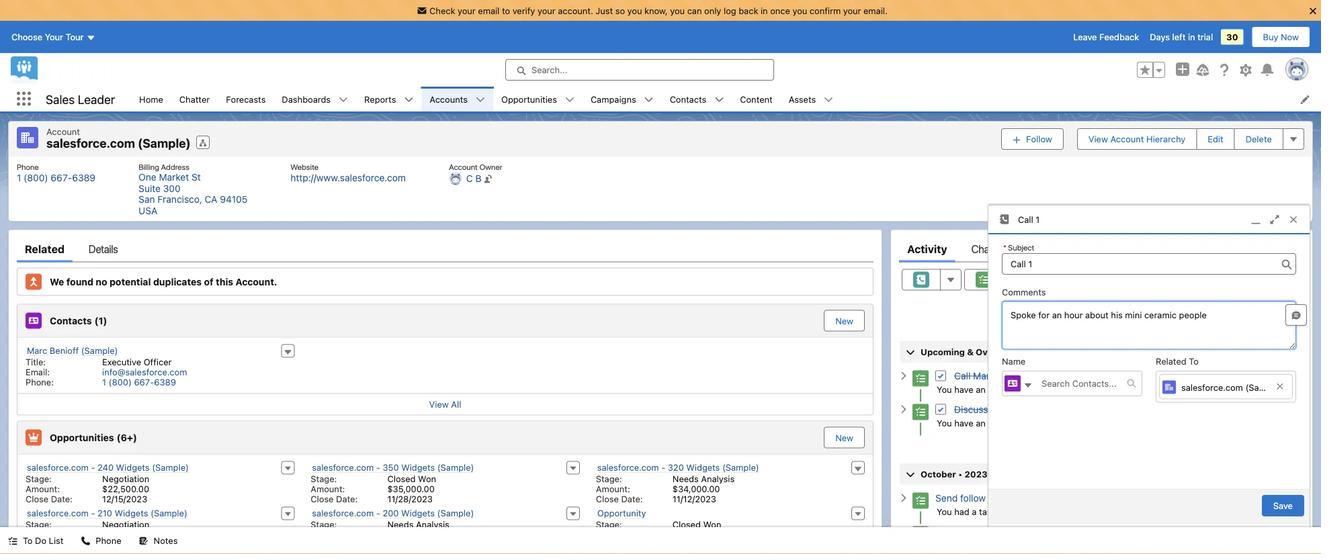 Task type: locate. For each thing, give the bounding box(es) containing it.
salesforce.com inside "link"
[[312, 509, 374, 519]]

0 horizontal spatial view all link
[[17, 394, 873, 415]]

- left 350
[[376, 463, 380, 473]]

1 no from the top
[[1240, 374, 1250, 384]]

account left hierarchy
[[1111, 134, 1145, 144]]

stage: inside salesforce.com - 240 widgets (sample) element
[[26, 474, 52, 484]]

0 horizontal spatial 6389
[[72, 172, 96, 183]]

1 new button from the top
[[824, 310, 865, 332]]

buy
[[1264, 32, 1279, 42]]

text default image inside phone button
[[81, 537, 90, 546]]

2 you from the top
[[937, 419, 952, 429]]

marc inside "link"
[[27, 346, 47, 356]]

text default image inside assets list item
[[824, 95, 834, 105]]

benioff down contacts (1)
[[50, 346, 79, 356]]

1 you from the left
[[628, 5, 642, 15]]

1 vertical spatial upcoming
[[989, 419, 1029, 429]]

$32,523,423.00
[[673, 530, 738, 540]]

stage: for $22,500.00 close date:
[[26, 474, 52, 484]]

1 horizontal spatial email:
[[936, 527, 962, 538]]

350
[[383, 463, 399, 473]]

amount: inside salesforce.com - 350 widgets (sample) element
[[311, 484, 345, 495]]

to down refresh button
[[1190, 357, 1199, 367]]

0 horizontal spatial to
[[502, 5, 510, 15]]

edit button
[[1197, 128, 1236, 150]]

salesforce.com down $35,000.00 close date:
[[312, 509, 374, 519]]

negotiation up 12/15/2023
[[102, 474, 149, 484]]

with down demo
[[1051, 385, 1068, 395]]

$20,000.00 inside $20,000.00 close date:
[[102, 530, 149, 540]]

opportunities up 240
[[50, 432, 114, 444]]

you for you have an upcoming task with
[[937, 419, 952, 429]]

1 horizontal spatial 667-
[[134, 378, 154, 388]]

billing
[[139, 162, 159, 171]]

chatter link left subject
[[972, 236, 1004, 263]]

$35,000.00
[[388, 484, 435, 495]]

$22,500.00 close date:
[[26, 484, 149, 505]]

- for 200
[[376, 509, 380, 519]]

1 vertical spatial benioff
[[1094, 386, 1124, 396]]

needs analysis amount: down 320
[[596, 474, 735, 495]]

new for (1)
[[836, 316, 854, 326]]

667- inside marc benioff (sample) 'element'
[[134, 378, 154, 388]]

tab list containing activity
[[900, 236, 1305, 263]]

needs inside salesforce.com - 200 widgets (sample) element
[[388, 520, 414, 530]]

marc benioff (sample) link up executive officer email:
[[27, 346, 118, 357]]

won
[[418, 474, 436, 484], [704, 520, 722, 530]]

2 you from the left
[[671, 5, 685, 15]]

0 vertical spatial in
[[761, 5, 768, 15]]

text default image for assets
[[824, 95, 834, 105]]

1 task image from the top
[[913, 405, 929, 421]]

None text field
[[1002, 254, 1297, 275]]

- left 240
[[91, 463, 95, 473]]

1 for phone 1 (800) 667-6389
[[17, 172, 21, 183]]

1 vertical spatial 667-
[[134, 378, 154, 388]]

0 vertical spatial 1
[[17, 172, 21, 183]]

0 horizontal spatial email:
[[26, 367, 50, 378]]

days left in trial
[[1151, 32, 1214, 42]]

1 an from the top
[[976, 385, 986, 395]]

(sample)
[[138, 136, 191, 151], [81, 346, 118, 356], [1078, 371, 1117, 382], [1246, 383, 1283, 393], [1126, 386, 1163, 396], [1104, 404, 1143, 415], [152, 463, 189, 473], [438, 463, 474, 473], [723, 463, 760, 473], [1137, 493, 1177, 504], [151, 509, 187, 519], [437, 509, 474, 519], [1029, 527, 1069, 538]]

text default image right contacts icon
[[1024, 381, 1033, 391]]

to do list
[[23, 536, 63, 546]]

contacts link
[[662, 87, 715, 112]]

- for 350
[[376, 463, 380, 473]]

- inside "link"
[[376, 509, 380, 519]]

in right back at the top of the page
[[761, 5, 768, 15]]

types
[[1253, 298, 1275, 308]]

date: inside $20,000.00 close date:
[[51, 540, 73, 550]]

assets list item
[[781, 87, 842, 112]]

2 negotiation from the top
[[102, 520, 149, 530]]

• right activities
[[1234, 298, 1238, 308]]

demo
[[1051, 371, 1076, 382]]

$20,000.00 for $20,000.00 close date:
[[102, 530, 149, 540]]

opportunities down search...
[[502, 94, 557, 104]]

new for (6+)
[[836, 433, 854, 443]]

1 horizontal spatial chatter link
[[972, 236, 1004, 263]]

1 horizontal spatial closed
[[673, 520, 701, 530]]

upcoming inside you have an upcoming task with marc benioff (sample)
[[989, 385, 1029, 395]]

home link
[[131, 87, 171, 112]]

salesforce.com - 210 widgets (sample)
[[27, 509, 187, 519]]

2 no due date from the top
[[1240, 497, 1282, 506]]

1 (800) 667-6389 link inside marc benioff (sample) 'element'
[[102, 378, 176, 388]]

11/5/2023
[[102, 540, 142, 550]]

choose your tour
[[11, 32, 84, 42]]

marc
[[27, 346, 47, 356], [974, 371, 995, 382], [1072, 386, 1092, 396]]

0 vertical spatial new
[[836, 316, 854, 326]]

upcoming & overdue
[[921, 347, 1013, 357]]

text default image down search...
[[565, 95, 575, 105]]

stage: inside salesforce.com - 350 widgets (sample) element
[[311, 474, 337, 484]]

text default image
[[339, 95, 348, 105], [476, 95, 485, 105], [565, 95, 575, 105], [645, 95, 654, 105], [824, 95, 834, 105], [1128, 379, 1137, 389], [1024, 381, 1033, 391]]

1 $20,000.00 from the left
[[102, 530, 149, 540]]

sales
[[46, 92, 75, 106]]

needs
[[673, 474, 699, 484], [388, 520, 414, 530]]

closed won amount: down the $34,000.00 close date:
[[596, 520, 722, 540]]

salesforce.com down opportunities icon
[[27, 463, 89, 473]]

to down name
[[998, 371, 1007, 382]]

0 horizontal spatial needs analysis amount:
[[311, 520, 450, 540]]

related inside call 1 dialog
[[1156, 357, 1187, 367]]

needs analysis amount: inside salesforce.com - 320 widgets (sample) element
[[596, 474, 735, 495]]

(800) inside marc benioff (sample) 'element'
[[109, 378, 132, 388]]

contacts inside list item
[[670, 94, 707, 104]]

widgets up $22,500.00
[[116, 463, 150, 473]]

to left do
[[23, 536, 33, 546]]

widgets up $34,000.00
[[687, 463, 720, 473]]

Comments text field
[[1002, 302, 1297, 350]]

0 vertical spatial have
[[955, 385, 974, 395]]

negotiation amount: inside salesforce.com - 210 widgets (sample) element
[[26, 520, 149, 540]]

0 vertical spatial phone
[[17, 162, 39, 171]]

account up c
[[449, 162, 478, 171]]

no due date for you have an upcoming task with
[[1240, 374, 1282, 384]]

2 have from the top
[[955, 419, 974, 429]]

benioff
[[50, 346, 79, 356], [1094, 386, 1124, 396]]

task image left send
[[913, 493, 929, 509]]

1 vertical spatial new
[[836, 433, 854, 443]]

upcoming for you have an upcoming task with
[[989, 419, 1029, 429]]

salesforce.com (sample)
[[46, 136, 191, 151], [1182, 383, 1283, 393]]

salesforce.com - 200 widgets (sample) link
[[312, 509, 474, 519]]

negotiation amount: inside salesforce.com - 240 widgets (sample) element
[[26, 474, 149, 495]]

closed won amount:
[[311, 474, 436, 495], [596, 520, 722, 540]]

negotiation
[[102, 474, 149, 484], [102, 520, 149, 530]]

view inside button
[[1089, 134, 1109, 144]]

opportunities inside list item
[[502, 94, 557, 104]]

benioff down the upcoming & overdue dropdown button
[[1094, 386, 1124, 396]]

1 horizontal spatial in
[[1189, 32, 1196, 42]]

2 horizontal spatial view
[[1272, 322, 1292, 332]]

dashboards list item
[[274, 87, 356, 112]]

phone for phone 1 (800) 667-6389
[[17, 162, 39, 171]]

0 horizontal spatial to
[[23, 536, 33, 546]]

negotiation inside salesforce.com - 240 widgets (sample) element
[[102, 474, 149, 484]]

http://www.salesforce.com link
[[291, 172, 406, 183]]

benioff inside "link"
[[50, 346, 79, 356]]

1 horizontal spatial call
[[1019, 215, 1034, 225]]

task down call marc to schedule demo (sample)
[[1031, 385, 1048, 395]]

view for the right view all link
[[1272, 322, 1292, 332]]

0 vertical spatial closed
[[388, 474, 416, 484]]

1 horizontal spatial your
[[538, 5, 556, 15]]

october
[[921, 469, 957, 479]]

0 horizontal spatial benioff
[[50, 346, 79, 356]]

3 you from the top
[[937, 507, 952, 517]]

• left 2023
[[959, 469, 963, 479]]

0 horizontal spatial closed
[[388, 474, 416, 484]]

we found no potential duplicates of this account.
[[50, 277, 277, 288]]

0 horizontal spatial closed won amount:
[[311, 474, 436, 495]]

$22,500.00
[[102, 484, 149, 495]]

negotiation inside salesforce.com - 210 widgets (sample) element
[[102, 520, 149, 530]]

view inside related tab panel
[[429, 400, 449, 410]]

all inside related tab panel
[[451, 400, 462, 410]]

close for $22,500.00 close date:
[[26, 495, 48, 505]]

opportunities for opportunities (6+)
[[50, 432, 114, 444]]

you inside you have an upcoming task with marc benioff (sample)
[[937, 385, 952, 395]]

0 horizontal spatial phone
[[17, 162, 39, 171]]

no due date
[[1240, 374, 1282, 384], [1240, 497, 1282, 506]]

know,
[[645, 5, 668, 15]]

with inside you have an upcoming task with marc benioff (sample)
[[1051, 385, 1068, 395]]

salesforce.com - 320 widgets (sample) element
[[588, 460, 873, 506]]

choose your tour button
[[11, 26, 96, 48]]

0 vertical spatial closed won amount:
[[311, 474, 436, 495]]

1 vertical spatial chatter link
[[972, 236, 1004, 263]]

stage: for $34,000.00 close date:
[[596, 474, 622, 484]]

closed won amount: inside opportunity element
[[596, 520, 722, 540]]

1 negotiation from the top
[[102, 474, 149, 484]]

(sample) inside call 1 dialog
[[1246, 383, 1283, 393]]

2 task image from the top
[[913, 493, 929, 509]]

in right 'left'
[[1189, 32, 1196, 42]]

task
[[1031, 385, 1048, 395], [1031, 419, 1048, 429], [980, 507, 997, 517]]

1 negotiation amount: from the top
[[26, 474, 149, 495]]

1 upcoming from the top
[[989, 385, 1029, 395]]

contacts list item
[[662, 87, 732, 112]]

0 horizontal spatial call
[[955, 371, 971, 382]]

text default image right accounts
[[476, 95, 485, 105]]

1 vertical spatial to
[[23, 536, 33, 546]]

chatter link right home
[[171, 87, 218, 112]]

2 $20,000.00 from the left
[[388, 530, 435, 540]]

0 vertical spatial marc
[[27, 346, 47, 356]]

close inside $20,000.00 close date:
[[26, 540, 48, 550]]

feedback
[[1100, 32, 1140, 42]]

1 vertical spatial an
[[976, 419, 986, 429]]

date: up salesforce.com - 200 widgets (sample)
[[336, 495, 358, 505]]

- left the 210
[[91, 509, 95, 519]]

task right a
[[980, 507, 997, 517]]

salesforce.com (sample) up billing on the top
[[46, 136, 191, 151]]

2 new button from the top
[[824, 427, 865, 449]]

0 horizontal spatial won
[[418, 474, 436, 484]]

new button for contacts (1)
[[824, 310, 865, 332]]

close inside $35,000.00 close date:
[[311, 495, 334, 505]]

phone inside button
[[96, 536, 121, 546]]

email
[[478, 5, 500, 15], [1003, 493, 1025, 504]]

0 horizontal spatial related
[[25, 243, 65, 255]]

with
[[1051, 385, 1068, 395], [1051, 419, 1068, 429], [999, 507, 1016, 517]]

2 vertical spatial view
[[429, 400, 449, 410]]

• right time
[[1176, 298, 1180, 308]]

an for you have an upcoming task with marc benioff (sample)
[[976, 385, 986, 395]]

once
[[771, 5, 791, 15]]

- left 320
[[662, 463, 666, 473]]

0 horizontal spatial salesforce.com (sample)
[[46, 136, 191, 151]]

to
[[502, 5, 510, 15], [998, 371, 1007, 382]]

salesforce.com - 200 widgets (sample) element
[[303, 506, 588, 552]]

widgets down 11/28/2023
[[401, 509, 435, 519]]

0 horizontal spatial needs
[[388, 520, 414, 530]]

needs analysis amount:
[[596, 474, 735, 495], [311, 520, 450, 540]]

stage: for $20,000.00 close date:
[[26, 520, 52, 530]]

upcoming up partnership
[[989, 385, 1029, 395]]

0 vertical spatial benioff
[[50, 346, 79, 356]]

1 vertical spatial you
[[937, 419, 952, 429]]

chatter right home link
[[179, 94, 210, 104]]

related tab panel
[[17, 263, 874, 555]]

widgets inside "link"
[[401, 509, 435, 519]]

date: inside the $34,000.00 close date:
[[622, 495, 643, 505]]

name
[[1002, 357, 1026, 367]]

opportunities inside related tab panel
[[50, 432, 114, 444]]

with down discuss partnership opportunities (sample) link
[[1051, 419, 1068, 429]]

your
[[45, 32, 63, 42]]

text default image for campaigns
[[645, 95, 654, 105]]

1 vertical spatial opportunities
[[50, 432, 114, 444]]

1 tab list from the left
[[17, 236, 874, 263]]

close inside the $34,000.00 close date:
[[596, 495, 619, 505]]

upcoming
[[921, 347, 965, 357]]

0 vertical spatial with
[[1051, 385, 1068, 395]]

0 vertical spatial negotiation
[[102, 474, 149, 484]]

demo
[[1001, 527, 1027, 538]]

text default image down search... button
[[645, 95, 654, 105]]

text default image inside campaigns list item
[[645, 95, 654, 105]]

0 vertical spatial an
[[976, 385, 986, 395]]

0 horizontal spatial analysis
[[416, 520, 450, 530]]

1 vertical spatial won
[[704, 520, 722, 530]]

negotiation amount: for $20,000.00
[[26, 520, 149, 540]]

related for related
[[25, 243, 65, 255]]

have up the discuss
[[955, 385, 974, 395]]

task inside you have an upcoming task with marc benioff (sample)
[[1031, 385, 1048, 395]]

0 vertical spatial task
[[1031, 385, 1048, 395]]

with for you have an upcoming task with marc benioff (sample)
[[1051, 385, 1068, 395]]

salesforce.com up the $34,000.00 close date:
[[598, 463, 659, 473]]

2 your from the left
[[538, 5, 556, 15]]

left
[[1173, 32, 1186, 42]]

0 vertical spatial task image
[[913, 405, 929, 421]]

1 vertical spatial new button
[[824, 427, 865, 449]]

amount: inside salesforce.com - 320 widgets (sample) element
[[596, 484, 630, 495]]

usa
[[139, 205, 158, 216]]

0 vertical spatial needs analysis amount:
[[596, 474, 735, 495]]

2 no from the top
[[1240, 497, 1250, 506]]

2 new from the top
[[836, 433, 854, 443]]

contacts inside related tab panel
[[50, 316, 92, 327]]

1 horizontal spatial view all
[[1272, 322, 1304, 332]]

text default image right assets
[[824, 95, 834, 105]]

closed down salesforce.com - 350 widgets (sample) link
[[388, 474, 416, 484]]

salesforce.com - 350 widgets (sample) element
[[303, 460, 588, 506]]

0 horizontal spatial account
[[46, 126, 80, 136]]

you
[[628, 5, 642, 15], [671, 5, 685, 15], [793, 5, 808, 15]]

$35,000.00 close date:
[[311, 484, 435, 505]]

1 vertical spatial email
[[1003, 493, 1025, 504]]

1 inside call 1 dialog
[[1036, 215, 1040, 225]]

0 horizontal spatial your
[[458, 5, 476, 15]]

have inside you have an upcoming task with marc benioff (sample)
[[955, 385, 974, 395]]

upcoming down partnership
[[989, 419, 1029, 429]]

1 vertical spatial needs
[[388, 520, 414, 530]]

related down refresh button
[[1156, 357, 1187, 367]]

with down up
[[999, 507, 1016, 517]]

you left can
[[671, 5, 685, 15]]

2 upcoming from the top
[[989, 419, 1029, 429]]

email right up
[[1003, 493, 1025, 504]]

filters: all time • all activities • all types
[[1113, 298, 1275, 308]]

text default image for accounts
[[476, 95, 485, 105]]

contacts down search... button
[[670, 94, 707, 104]]

widgets down 12/15/2023
[[115, 509, 148, 519]]

task for you have an upcoming task with marc benioff (sample)
[[1031, 385, 1048, 395]]

1 horizontal spatial related
[[1156, 357, 1187, 367]]

your left email.
[[844, 5, 862, 15]]

list
[[131, 87, 1322, 112], [9, 156, 1313, 222]]

widgets for 210
[[115, 509, 148, 519]]

date: for $22,500.00 close date:
[[51, 495, 73, 505]]

marc up the title:
[[27, 346, 47, 356]]

call up subject
[[1019, 215, 1034, 225]]

0 vertical spatial 667-
[[51, 172, 72, 183]]

date: up opportunity
[[622, 495, 643, 505]]

text default image inside to do list button
[[8, 537, 17, 546]]

1 no due date from the top
[[1240, 374, 1282, 384]]

salesforce.com for 210
[[27, 509, 89, 519]]

upcoming for you have an upcoming task with marc benioff (sample)
[[989, 385, 1029, 395]]

stage: inside salesforce.com - 210 widgets (sample) element
[[26, 520, 52, 530]]

667- inside phone 1 (800) 667-6389
[[51, 172, 72, 183]]

date: inside $22,500.00 close date:
[[51, 495, 73, 505]]

widgets for 240
[[116, 463, 150, 473]]

to left verify
[[502, 5, 510, 15]]

2 vertical spatial you
[[937, 507, 952, 517]]

date:
[[51, 495, 73, 505], [336, 495, 358, 505], [622, 495, 643, 505], [51, 540, 73, 550]]

an inside you have an upcoming task with marc benioff (sample)
[[976, 385, 986, 395]]

close inside $22,500.00 close date:
[[26, 495, 48, 505]]

task down discuss partnership opportunities (sample)
[[1031, 419, 1048, 429]]

text default image
[[404, 95, 414, 105], [715, 95, 724, 105], [900, 372, 909, 381], [900, 405, 909, 415], [900, 494, 909, 503], [8, 537, 17, 546], [81, 537, 90, 546], [139, 537, 148, 546]]

- for 320
[[662, 463, 666, 473]]

reports link
[[356, 87, 404, 112]]

text default image inside accounts list item
[[476, 95, 485, 105]]

negotiation amount: down the 210
[[26, 520, 149, 540]]

email left verify
[[478, 5, 500, 15]]

0 vertical spatial email
[[478, 5, 500, 15]]

contacts
[[670, 94, 707, 104], [50, 316, 92, 327]]

trial
[[1198, 32, 1214, 42]]

contacts for contacts
[[670, 94, 707, 104]]

analysis up 11/12/2023 on the right bottom of the page
[[702, 474, 735, 484]]

$20,000.00 inside salesforce.com - 200 widgets (sample) element
[[388, 530, 435, 540]]

phone inside phone 1 (800) 667-6389
[[17, 162, 39, 171]]

1 horizontal spatial contacts
[[670, 94, 707, 104]]

an down the discuss
[[976, 419, 986, 429]]

partnership
[[991, 404, 1041, 415]]

widgets up $35,000.00
[[402, 463, 435, 473]]

have
[[955, 385, 974, 395], [955, 419, 974, 429]]

1 vertical spatial date
[[1267, 497, 1282, 506]]

call 1
[[1019, 215, 1040, 225]]

close for $20,000.00 close date:
[[26, 540, 48, 550]]

$20,000.00 down the salesforce.com - 210 widgets (sample) link
[[102, 530, 149, 540]]

email image
[[913, 527, 929, 543]]

marc benioff (sample) link down the upcoming & overdue dropdown button
[[1072, 386, 1163, 397]]

task image down task image
[[913, 405, 929, 421]]

marc up 'opportunities'
[[1072, 386, 1092, 396]]

analysis inside salesforce.com - 320 widgets (sample) element
[[702, 474, 735, 484]]

won down 11/12/2023 on the right bottom of the page
[[704, 520, 722, 530]]

task image
[[913, 405, 929, 421], [913, 493, 929, 509]]

6389 left one
[[72, 172, 96, 183]]

needs analysis amount: inside salesforce.com - 200 widgets (sample) element
[[311, 520, 450, 540]]

closed down 11/12/2023 on the right bottom of the page
[[673, 520, 701, 530]]

due for you had a task with
[[1252, 497, 1265, 506]]

1 vertical spatial negotiation amount:
[[26, 520, 149, 540]]

you right task image
[[937, 385, 952, 395]]

stage: inside salesforce.com - 320 widgets (sample) element
[[596, 474, 622, 484]]

group
[[1138, 62, 1166, 78]]

salesforce.com (sample) down related to
[[1182, 383, 1283, 393]]

tab list containing related
[[17, 236, 874, 263]]

closed inside opportunity element
[[673, 520, 701, 530]]

6389
[[72, 172, 96, 183], [154, 378, 176, 388]]

widgets for 350
[[402, 463, 435, 473]]

(800) inside phone 1 (800) 667-6389
[[24, 172, 48, 183]]

text default image inside dashboards list item
[[339, 95, 348, 105]]

$20,000.00 down salesforce.com - 200 widgets (sample) "link" at the left
[[388, 530, 435, 540]]

1 horizontal spatial closed won amount:
[[596, 520, 722, 540]]

needs down salesforce.com - 200 widgets (sample) "link" at the left
[[388, 520, 414, 530]]

email: down had
[[936, 527, 962, 538]]

0 vertical spatial view all link
[[1272, 316, 1305, 338]]

needs analysis amount: down 200
[[311, 520, 450, 540]]

contacts image
[[1005, 376, 1021, 392]]

close
[[26, 495, 48, 505], [311, 495, 334, 505], [596, 495, 619, 505], [26, 540, 48, 550]]

marc down overdue
[[974, 371, 995, 382]]

0 horizontal spatial 1 (800) 667-6389 link
[[17, 172, 96, 183]]

0 horizontal spatial contacts
[[50, 316, 92, 327]]

close for $34,000.00 close date:
[[596, 495, 619, 505]]

0 vertical spatial you
[[937, 385, 952, 395]]

0 horizontal spatial opportunities
[[50, 432, 114, 444]]

call down the upcoming & overdue
[[955, 371, 971, 382]]

contacts up marc benioff (sample)
[[50, 316, 92, 327]]

- left 200
[[376, 509, 380, 519]]

opportunity element
[[588, 506, 873, 552]]

account.
[[558, 5, 594, 15]]

back
[[739, 5, 759, 15]]

salesforce.com up list
[[27, 509, 89, 519]]

account down sales
[[46, 126, 80, 136]]

1 horizontal spatial phone
[[96, 536, 121, 546]]

forecasts
[[226, 94, 266, 104]]

1 horizontal spatial benioff
[[1094, 386, 1124, 396]]

send
[[936, 493, 958, 504]]

1 vertical spatial (800)
[[109, 378, 132, 388]]

1 date from the top
[[1267, 374, 1282, 384]]

accounts list item
[[422, 87, 494, 112]]

salesforce.com (sample) inside call 1 dialog
[[1182, 383, 1283, 393]]

you right once
[[793, 5, 808, 15]]

0 vertical spatial marc benioff (sample) link
[[27, 346, 118, 357]]

0 vertical spatial opportunities
[[502, 94, 557, 104]]

salesforce.com for 240
[[27, 463, 89, 473]]

2 negotiation amount: from the top
[[26, 520, 149, 540]]

related up we
[[25, 243, 65, 255]]

website http://www.salesforce.com
[[291, 162, 406, 183]]

had
[[955, 507, 970, 517]]

0 vertical spatial chatter link
[[171, 87, 218, 112]]

1 have from the top
[[955, 385, 974, 395]]

chatter left subject
[[972, 243, 1004, 255]]

$20,000.00 close date:
[[26, 530, 149, 550]]

0 horizontal spatial (800)
[[24, 172, 48, 183]]

negotiation up 11/5/2023
[[102, 520, 149, 530]]

c b link
[[467, 173, 482, 185]]

date: inside $35,000.00 close date:
[[336, 495, 358, 505]]

to inside button
[[23, 536, 33, 546]]

1 vertical spatial analysis
[[416, 520, 450, 530]]

executive
[[102, 357, 141, 367]]

1 horizontal spatial account
[[449, 162, 478, 171]]

call inside call 1 dialog
[[1019, 215, 1034, 225]]

closed won amount: down 350
[[311, 474, 436, 495]]

salesforce.com up $35,000.00 close date:
[[312, 463, 374, 473]]

2 due from the top
[[1252, 497, 1265, 506]]

text default image left reports
[[339, 95, 348, 105]]

won up 11/28/2023
[[418, 474, 436, 484]]

view all
[[1272, 322, 1304, 332], [429, 400, 462, 410]]

stage: for $35,000.00 close date:
[[311, 474, 337, 484]]

1 horizontal spatial 1 (800) 667-6389 link
[[102, 378, 176, 388]]

new button
[[824, 310, 865, 332], [824, 427, 865, 449]]

0 vertical spatial 6389
[[72, 172, 96, 183]]

0 horizontal spatial view
[[429, 400, 449, 410]]

salesforce.com down related to
[[1182, 383, 1244, 393]]

tab list
[[17, 236, 874, 263], [900, 236, 1305, 263]]

notes
[[154, 536, 178, 546]]

1 vertical spatial in
[[1189, 32, 1196, 42]]

0 vertical spatial (800)
[[24, 172, 48, 183]]

1 horizontal spatial tab list
[[900, 236, 1305, 263]]

date: for $20,000.00 close date:
[[51, 540, 73, 550]]

0 vertical spatial contacts
[[670, 94, 707, 104]]

upcoming
[[989, 385, 1029, 395], [989, 419, 1029, 429]]

email: down marc benioff (sample)
[[26, 367, 50, 378]]

1 your from the left
[[458, 5, 476, 15]]

1 for call 1
[[1036, 215, 1040, 225]]

won inside salesforce.com - 350 widgets (sample) element
[[418, 474, 436, 484]]

search...
[[532, 65, 568, 75]]

your right check
[[458, 5, 476, 15]]

1 horizontal spatial 1
[[102, 378, 106, 388]]

1 horizontal spatial salesforce.com (sample)
[[1182, 383, 1283, 393]]

contacts image
[[26, 313, 42, 329]]

salesforce.com - 320 widgets (sample) link
[[598, 463, 760, 474]]

account for account owner
[[449, 162, 478, 171]]

negotiation amount: down 240
[[26, 474, 149, 495]]

2023
[[965, 469, 988, 479]]

1 new from the top
[[836, 316, 854, 326]]

widgets for 200
[[401, 509, 435, 519]]

2 date from the top
[[1267, 497, 1282, 506]]

2 tab list from the left
[[900, 236, 1305, 263]]

$34,000.00 close date:
[[596, 484, 720, 505]]

phone for phone
[[96, 536, 121, 546]]

1 vertical spatial due
[[1252, 497, 1265, 506]]

contacts for contacts (1)
[[50, 316, 92, 327]]

0 vertical spatial date
[[1267, 374, 1282, 384]]

task image
[[913, 371, 929, 387]]

negotiation for 240
[[102, 474, 149, 484]]

content link
[[732, 87, 781, 112]]

1 due from the top
[[1252, 374, 1265, 384]]

1 inside phone 1 (800) 667-6389
[[17, 172, 21, 183]]

opportunities list item
[[494, 87, 583, 112]]

1 you from the top
[[937, 385, 952, 395]]

your right verify
[[538, 5, 556, 15]]

2 an from the top
[[976, 419, 986, 429]]

have down the discuss
[[955, 419, 974, 429]]

you up october
[[937, 419, 952, 429]]

text default image for dashboards
[[339, 95, 348, 105]]

related link
[[25, 236, 65, 263]]

1 vertical spatial closed won amount:
[[596, 520, 722, 540]]

to
[[1190, 357, 1199, 367], [23, 536, 33, 546]]

1 vertical spatial with
[[1051, 419, 1068, 429]]

text default image inside opportunities list item
[[565, 95, 575, 105]]

1 (800) 667-6389 link
[[17, 172, 96, 183], [102, 378, 176, 388]]

2 horizontal spatial marc
[[1072, 386, 1092, 396]]

analysis down 11/28/2023
[[416, 520, 450, 530]]

st
[[192, 172, 201, 183]]

an
[[976, 385, 986, 395], [976, 419, 986, 429]]



Task type: describe. For each thing, give the bounding box(es) containing it.
0 horizontal spatial in
[[761, 5, 768, 15]]

an for you have an upcoming task with
[[976, 419, 986, 429]]

chatter link for activity link
[[972, 236, 1004, 263]]

view all inside related tab panel
[[429, 400, 462, 410]]

widgets for 320
[[687, 463, 720, 473]]

leader
[[78, 92, 115, 106]]

task image for you had a task with
[[913, 493, 929, 509]]

date: for $35,000.00 close date:
[[336, 495, 358, 505]]

negotiation amount: for $22,500.00
[[26, 474, 149, 495]]

for
[[1028, 493, 1040, 504]]

have for you have an upcoming task with
[[955, 419, 974, 429]]

upcoming & overdue button
[[900, 341, 1304, 363]]

benioff inside you have an upcoming task with marc benioff (sample)
[[1094, 386, 1124, 396]]

opportunities
[[1044, 404, 1101, 415]]

choose
[[11, 32, 42, 42]]

240
[[98, 463, 114, 473]]

salesforce.com inside call 1 dialog
[[1182, 383, 1244, 393]]

due for you have an upcoming task with
[[1252, 374, 1265, 384]]

reports list item
[[356, 87, 422, 112]]

opportunities for opportunities
[[502, 94, 557, 104]]

list containing one market st
[[9, 156, 1313, 222]]

http://www.salesforce.com
[[291, 172, 406, 183]]

hierarchy
[[1147, 134, 1186, 144]]

salesforce.com (sample) link
[[1160, 375, 1294, 400]]

sales leader
[[46, 92, 115, 106]]

do
[[35, 536, 46, 546]]

salesforce.com for 350
[[312, 463, 374, 473]]

content
[[740, 94, 773, 104]]

task for you have an upcoming task with
[[1031, 419, 1048, 429]]

1 vertical spatial marc
[[974, 371, 995, 382]]

call 1 dialog
[[988, 205, 1311, 528]]

subject
[[1009, 243, 1035, 252]]

delete
[[1246, 134, 1273, 144]]

to inside call 1 dialog
[[1190, 357, 1199, 367]]

amount: inside opportunity element
[[596, 530, 630, 540]]

text default image down the upcoming & overdue dropdown button
[[1128, 379, 1137, 389]]

accounts link
[[422, 87, 476, 112]]

0 vertical spatial to
[[502, 5, 510, 15]]

salesforce.com - 350 widgets (sample)
[[312, 463, 474, 473]]

marc benioff (sample)
[[27, 346, 118, 356]]

salesforce.com - 210 widgets (sample) link
[[27, 509, 187, 519]]

now
[[1282, 32, 1300, 42]]

can
[[688, 5, 702, 15]]

marc benioff (sample) element
[[17, 343, 303, 389]]

potential
[[110, 277, 151, 288]]

salesforce.com down leader
[[46, 136, 135, 151]]

customer
[[1043, 493, 1084, 504]]

chatter link for home link
[[171, 87, 218, 112]]

closed inside salesforce.com - 350 widgets (sample) element
[[388, 474, 416, 484]]

buy now
[[1264, 32, 1300, 42]]

you have an upcoming task with marc benioff (sample)
[[937, 385, 1163, 396]]

discuss
[[955, 404, 989, 415]]

you had a task with
[[937, 507, 1019, 517]]

you for you have an upcoming task with marc benioff (sample)
[[937, 385, 952, 395]]

forecasts link
[[218, 87, 274, 112]]

210
[[98, 509, 112, 519]]

leave feedback link
[[1074, 32, 1140, 42]]

to do list button
[[0, 528, 72, 555]]

info@salesforce.com phone:
[[26, 367, 187, 388]]

campaigns
[[591, 94, 637, 104]]

list containing home
[[131, 87, 1322, 112]]

francisco,
[[158, 194, 202, 205]]

marc inside you have an upcoming task with marc benioff (sample)
[[1072, 386, 1092, 396]]

12/15/2023
[[102, 495, 147, 505]]

related to
[[1156, 357, 1199, 367]]

product
[[964, 527, 999, 538]]

comments
[[1002, 287, 1046, 297]]

date for you have an upcoming task with
[[1267, 374, 1282, 384]]

2 vertical spatial with
[[999, 507, 1016, 517]]

- for 210
[[91, 509, 95, 519]]

send follow up email for customer conference (sample) link
[[936, 493, 1177, 504]]

b
[[476, 173, 482, 184]]

opportunities image
[[26, 430, 42, 446]]

campaigns list item
[[583, 87, 662, 112]]

title:
[[26, 357, 46, 367]]

320
[[668, 463, 684, 473]]

ca
[[205, 194, 217, 205]]

(sample) inside you have an upcoming task with marc benioff (sample)
[[1126, 386, 1163, 396]]

stage: inside opportunity element
[[596, 520, 622, 530]]

reports
[[364, 94, 396, 104]]

text default image inside reports list item
[[404, 95, 414, 105]]

0 vertical spatial view all
[[1272, 322, 1304, 332]]

verify
[[513, 5, 535, 15]]

follow
[[1027, 134, 1053, 144]]

details link
[[89, 236, 118, 263]]

3 your from the left
[[844, 5, 862, 15]]

salesforce.com for 200
[[312, 509, 374, 519]]

task image for you have an upcoming task with
[[913, 405, 929, 421]]

close for $35,000.00 close date:
[[311, 495, 334, 505]]

october  •  2023 button
[[900, 464, 1304, 485]]

opportunities link
[[494, 87, 565, 112]]

2 horizontal spatial •
[[1234, 298, 1238, 308]]

email: inside executive officer email:
[[26, 367, 50, 378]]

dashboards
[[282, 94, 331, 104]]

date for you had a task with
[[1267, 497, 1282, 506]]

1 horizontal spatial view all link
[[1272, 316, 1305, 338]]

1 vertical spatial view all link
[[17, 394, 873, 415]]

leave
[[1074, 32, 1098, 42]]

stage: inside salesforce.com - 200 widgets (sample) element
[[311, 520, 337, 530]]

0 horizontal spatial marc benioff (sample) link
[[27, 346, 118, 357]]

follow
[[961, 493, 986, 504]]

6389 inside marc benioff (sample) 'element'
[[154, 378, 176, 388]]

* subject
[[1004, 243, 1035, 252]]

no
[[96, 277, 107, 288]]

log
[[724, 5, 737, 15]]

text default image for opportunities
[[565, 95, 575, 105]]

salesforce.com - 200 widgets (sample)
[[312, 509, 474, 519]]

october  •  2023
[[921, 469, 988, 479]]

you have an upcoming task with
[[937, 419, 1070, 429]]

new button for opportunities (6+)
[[824, 427, 865, 449]]

amount: inside salesforce.com - 240 widgets (sample) element
[[26, 484, 60, 495]]

phone:
[[26, 378, 54, 388]]

activity link
[[908, 236, 948, 263]]

&
[[968, 347, 974, 357]]

a
[[972, 507, 977, 517]]

contacts (1)
[[50, 316, 107, 327]]

you for you had a task with
[[937, 507, 952, 517]]

follow button
[[1002, 128, 1064, 150]]

30
[[1227, 32, 1239, 42]]

text default image inside contacts list item
[[715, 95, 724, 105]]

(sample) inside 'element'
[[81, 346, 118, 356]]

closed won amount: inside salesforce.com - 350 widgets (sample) element
[[311, 474, 436, 495]]

Name text field
[[1034, 372, 1128, 396]]

salesforce.com - 210 widgets (sample) element
[[17, 506, 303, 552]]

account inside button
[[1111, 134, 1145, 144]]

11/12/2023
[[673, 495, 717, 505]]

0 horizontal spatial chatter
[[179, 94, 210, 104]]

6389 inside phone 1 (800) 667-6389
[[72, 172, 96, 183]]

call marc to schedule demo (sample)
[[955, 371, 1117, 382]]

market
[[159, 172, 189, 183]]

(1)
[[95, 316, 107, 327]]

date: for $34,000.00 close date:
[[622, 495, 643, 505]]

have for you have an upcoming task with marc benioff (sample)
[[955, 385, 974, 395]]

leave feedback
[[1074, 32, 1140, 42]]

call for call marc to schedule demo (sample)
[[955, 371, 971, 382]]

call for call 1
[[1019, 215, 1034, 225]]

billing address one market st suite 300 san francisco, ca 94105 usa
[[139, 162, 248, 216]]

call marc to schedule demo (sample) link
[[955, 371, 1117, 382]]

buy now button
[[1252, 26, 1311, 48]]

needs inside salesforce.com - 320 widgets (sample) element
[[673, 474, 699, 484]]

this
[[216, 277, 233, 288]]

2 vertical spatial task
[[980, 507, 997, 517]]

no for you have an upcoming task with
[[1240, 374, 1250, 384]]

accounts
[[430, 94, 468, 104]]

1 vertical spatial email:
[[936, 527, 962, 538]]

notes button
[[131, 528, 186, 555]]

chatter inside tab list
[[972, 243, 1004, 255]]

won inside opportunity element
[[704, 520, 722, 530]]

$20,000.00 for $20,000.00
[[388, 530, 435, 540]]

account for account
[[46, 126, 80, 136]]

view for view account hierarchy button
[[1089, 134, 1109, 144]]

no due date for you had a task with
[[1240, 497, 1282, 506]]

refresh button
[[1177, 316, 1210, 338]]

1 horizontal spatial marc benioff (sample) link
[[1072, 386, 1163, 397]]

amount: inside salesforce.com - 200 widgets (sample) element
[[311, 530, 345, 540]]

analysis inside salesforce.com - 200 widgets (sample) element
[[416, 520, 450, 530]]

1 horizontal spatial •
[[1176, 298, 1180, 308]]

3 you from the left
[[793, 5, 808, 15]]

phone button
[[73, 528, 130, 555]]

amount: inside salesforce.com - 210 widgets (sample) element
[[26, 530, 60, 540]]

officer
[[144, 357, 172, 367]]

salesforce.com for 320
[[598, 463, 659, 473]]

- for 240
[[91, 463, 95, 473]]

no for you had a task with
[[1240, 497, 1250, 506]]

edit
[[1208, 134, 1224, 144]]

• inside dropdown button
[[959, 469, 963, 479]]

$34,000.00
[[673, 484, 720, 495]]

related for related to
[[1156, 357, 1187, 367]]

up
[[989, 493, 1000, 504]]

1 horizontal spatial to
[[998, 371, 1007, 382]]

negotiation for 210
[[102, 520, 149, 530]]

salesforce.com - 240 widgets (sample) element
[[17, 460, 303, 506]]

1 inside marc benioff (sample) 'element'
[[102, 378, 106, 388]]

assets
[[789, 94, 816, 104]]

opportunities (6+)
[[50, 432, 137, 444]]

text default image inside notes button
[[139, 537, 148, 546]]

with for you have an upcoming task with
[[1051, 419, 1068, 429]]



Task type: vqa. For each thing, say whether or not it's contained in the screenshot.
text default icon inside 'Reports' LIST ITEM
no



